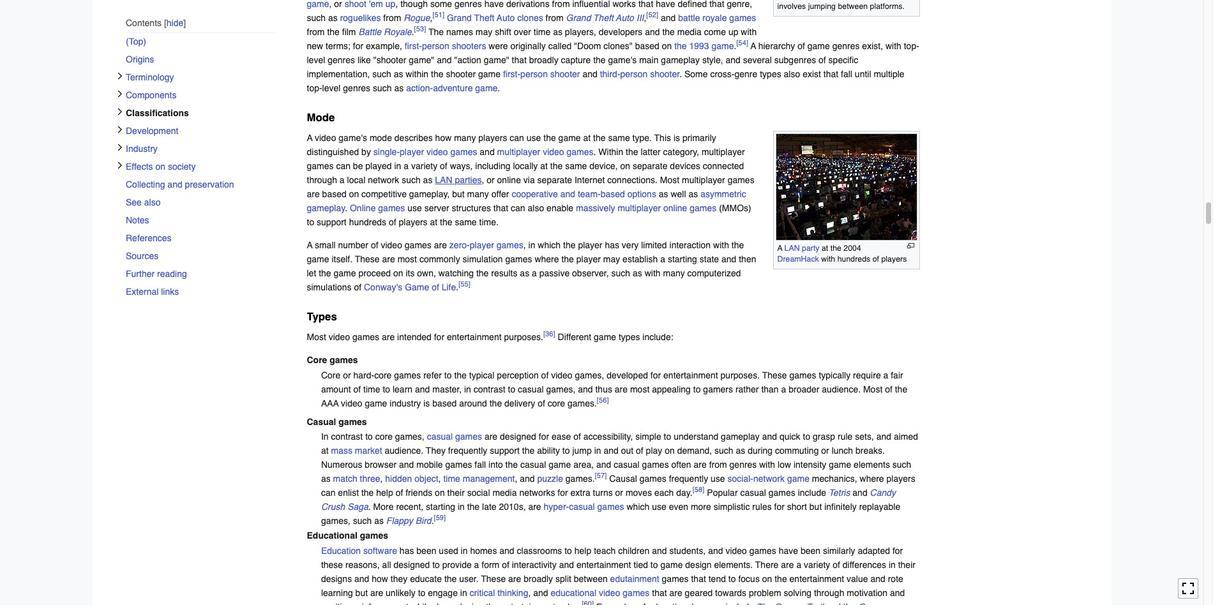 Task type: locate. For each thing, give the bounding box(es) containing it.
collecting
[[125, 179, 165, 189]]

games.
[[568, 398, 597, 408], [566, 474, 595, 484]]

1 x small image from the top
[[116, 90, 124, 98]]

gameplay up some
[[661, 55, 700, 65]]

1 vertical spatial has
[[400, 546, 414, 556]]

game up subgenres
[[808, 41, 830, 51]]

0 vertical spatial purposes.
[[504, 332, 543, 342]]

auto down 'works'
[[616, 13, 634, 23]]

2 been from the left
[[801, 546, 821, 556]]

purposes. inside most video games are intended for entertainment purposes. [36] different game types include:
[[504, 332, 543, 342]]

0 horizontal spatial separate
[[537, 175, 572, 185]]

massively multiplayer online games link
[[576, 203, 717, 213]]

1 horizontal spatial most
[[630, 384, 650, 394]]

require
[[853, 370, 881, 380]]

candy
[[870, 488, 896, 498]]

1 vertical spatial broadly
[[524, 574, 553, 584]]

1 horizontal spatial theft
[[593, 13, 614, 23]]

in inside audience. they frequently support the ability to jump in and out of play on demand, such as during commuting or lunch breaks. numerous browser and mobile games fall into the casual game area, and casual games often are from genres with low intensity game elements such as
[[594, 446, 601, 456]]

x small image left components
[[116, 90, 124, 98]]

2 horizontal spatial same
[[608, 133, 630, 143]]

0 horizontal spatial gameplay
[[307, 203, 345, 213]]

as inside a hierarchy of game genres exist, with top- level genres like "shooter game" and "action game" that broadly capture the game's main gameplay style, and several subgenres of specific implementation, such as within the shooter game
[[394, 69, 403, 79]]

game left industry
[[365, 398, 387, 408]]

for inside core or hard-core games refer to the typical perception of video games, developed for entertainment purposes. these games typically require a fair amount of time to learn and master, in contrast to casual games, and thus are most appealing to gamers rather than a broader audience. most of the aaa video game industry is based around the delivery of core games.
[[651, 370, 661, 380]]

roguelikes
[[340, 13, 381, 23]]

on down 'there'
[[762, 574, 772, 584]]

called
[[548, 41, 572, 51]]

1 horizontal spatial is
[[674, 133, 680, 143]]

understand
[[674, 432, 718, 442]]

first- inside first-person shooters were originally called "doom clones" based on the 1993 game . [54]
[[405, 41, 422, 51]]

in right jump
[[594, 446, 601, 456]]

game right different
[[594, 332, 616, 342]]

that inside . some cross-genre types also exist that fall until multiple top-level genres such as
[[824, 69, 838, 79]]

0 horizontal spatial most
[[398, 254, 417, 264]]

1 vertical spatial first-
[[503, 69, 520, 79]]

media up 2010s,
[[493, 488, 517, 498]]

example,
[[366, 41, 402, 51]]

to up while
[[418, 588, 425, 598]]

a left small
[[307, 240, 313, 250]]

0 vertical spatial but
[[452, 189, 465, 199]]

0 horizontal spatial support
[[317, 217, 347, 227]]

fair
[[891, 370, 903, 380]]

device,
[[590, 161, 618, 171]]

for inside which use even more simplistic rules for short but infinitely replayable games, such as
[[774, 502, 785, 512]]

and up design
[[708, 546, 723, 556]]

of inside conway's game of life . [55]
[[432, 282, 439, 292]]

4 x small image from the top
[[116, 161, 124, 169]]

can inside a video game's mode describes how many players can use the game at the same type. this is primarily distinguished by
[[510, 133, 524, 143]]

terminology link
[[125, 68, 275, 86]]

as left "action-"
[[394, 83, 404, 93]]

1 horizontal spatial through
[[814, 588, 844, 598]]

education software link
[[321, 546, 397, 556]]

2 horizontal spatial most
[[863, 384, 883, 394]]

0 horizontal spatial media
[[493, 488, 517, 498]]

such inside . within the latter category, multiplayer games can be played in a variety of ways, including locally at the same device, on separate devices connected through a local network such as
[[402, 175, 421, 185]]

to up the market
[[365, 432, 373, 442]]

2 x small image from the top
[[116, 144, 124, 151]]

the inside roguelikes from rogue , [51] grand theft auto clones from grand theft auto iii , [52] and battle royale games from the film battle royale . [53]
[[327, 27, 340, 37]]

between
[[574, 574, 608, 584]]

implementation,
[[307, 69, 370, 79]]

around
[[459, 398, 487, 408]]

to inside audience. they frequently support the ability to jump in and out of play on demand, such as during commuting or lunch breaks. numerous browser and mobile games fall into the casual game area, and casual games often are from genres with low intensity game elements such as
[[562, 446, 570, 456]]

these up proceed
[[355, 254, 380, 264]]

for
[[353, 41, 363, 51], [434, 332, 444, 342], [651, 370, 661, 380], [539, 432, 549, 442], [558, 488, 568, 498], [774, 502, 785, 512], [893, 546, 903, 556]]

x small image
[[116, 72, 124, 80], [116, 108, 124, 115], [116, 126, 124, 133], [116, 161, 124, 169]]

games. up extra
[[566, 474, 595, 484]]

2 vertical spatial but
[[355, 588, 368, 598]]

2010s,
[[499, 502, 526, 512]]

locally
[[513, 161, 538, 171]]

where up passive
[[535, 254, 559, 264]]

1 vertical spatial network
[[753, 474, 785, 484]]

lan parties link
[[435, 175, 482, 185]]

broadly inside has been used in homes and classrooms to help teach children and students, and video games have been similarly adapted for these reasons, all designed to provide a form of interactivity and entertainment tied to game design elements. there are a variety of differences in their designs and how they educate the user. these are broadly split between
[[524, 574, 553, 584]]

1 vertical spatial core
[[321, 370, 340, 380]]

that down originally
[[512, 55, 527, 65]]

1 horizontal spatial may
[[603, 254, 620, 264]]

1 vertical spatial time
[[363, 384, 380, 394]]

1 vertical spatial online
[[663, 203, 687, 213]]

how inside has been used in homes and classrooms to help teach children and students, and video games have been similarly adapted for these reasons, all designed to provide a form of interactivity and entertainment tied to game design elements. there are a variety of differences in their designs and how they educate the user. these are broadly split between
[[372, 574, 388, 584]]

grand up names at the left top of the page
[[447, 13, 472, 23]]

on inside the , or online via separate internet connections. most multiplayer games are based on competitive gameplay, but many offer
[[349, 189, 359, 199]]

conway's game of life . [55]
[[364, 280, 470, 292]]

most
[[660, 175, 679, 185], [307, 332, 326, 342], [863, 384, 883, 394]]

game down come
[[712, 41, 734, 51]]

at inside are designed for ease of accessibility, simple to understand gameplay and quick to grasp rule sets, and aimed at
[[321, 446, 329, 456]]

x small image for effects on society
[[116, 161, 124, 169]]

players inside mechanics, where players can enlist the help of friends on their social media networks for extra turns or moves each day.
[[887, 474, 915, 484]]

external links link
[[125, 283, 275, 301]]

may
[[476, 27, 492, 37], [603, 254, 620, 264]]

x small image for classifications
[[116, 108, 124, 115]]

as inside the names may shift over time as players, developers and the media come up with new terms; for example,
[[553, 27, 562, 37]]

hundreds inside (mmos) to support hundreds of players at the same time.
[[349, 217, 386, 227]]

or down causal on the right
[[615, 488, 623, 498]]

is inside core or hard-core games refer to the typical perception of video games, developed for entertainment purposes. these games typically require a fair amount of time to learn and master, in contrast to casual games, and thus are most appealing to gamers rather than a broader audience. most of the aaa video game industry is based around the delivery of core games.
[[423, 398, 430, 408]]

0 horizontal spatial has
[[400, 546, 414, 556]]

positive
[[321, 602, 351, 605]]

games inside . within the latter category, multiplayer games can be played in a variety of ways, including locally at the same device, on separate devices connected through a local network such as
[[307, 161, 334, 171]]

asymmetric
[[701, 189, 746, 199]]

video up distinguished
[[315, 133, 336, 143]]

the inside mechanics, where players can enlist the help of friends on their social media networks for extra turns or moves each day.
[[361, 488, 374, 498]]

user.
[[459, 574, 479, 584]]

multiplayer video games link
[[497, 147, 594, 157]]

variety down single-player video games link
[[411, 161, 437, 171]]

support up into
[[490, 446, 520, 456]]

0 horizontal spatial been
[[416, 546, 436, 556]]

1 vertical spatial variety
[[804, 560, 830, 570]]

itself.
[[332, 254, 353, 264]]

media inside mechanics, where players can enlist the help of friends on their social media networks for extra turns or moves each day.
[[493, 488, 517, 498]]

many inside the , or online via separate internet connections. most multiplayer games are based on competitive gameplay, but many offer
[[467, 189, 489, 199]]

1 vertical spatial game's
[[339, 133, 367, 143]]

most inside most video games are intended for entertainment purposes. [36] different game types include:
[[307, 332, 326, 342]]

0 horizontal spatial game's
[[339, 133, 367, 143]]

can up crush
[[321, 488, 336, 498]]

1 horizontal spatial been
[[801, 546, 821, 556]]

3 shooter from the left
[[650, 69, 680, 79]]

for inside are designed for ease of accessibility, simple to understand gameplay and quick to grasp rule sets, and aimed at
[[539, 432, 549, 442]]

0 vertical spatial audience.
[[822, 384, 861, 394]]

have up solving
[[779, 546, 798, 556]]

2 theft from the left
[[593, 13, 614, 23]]

where inside , in which the player has very limited interaction with the game itself. these are most commonly simulation games where the player may establish a starting state and then let the game proceed on its own, watching the results as a passive observer, such as with many computerized simulations of
[[535, 254, 559, 264]]

games inside [58] popular casual games include tetris and
[[769, 488, 795, 498]]

most down developed
[[630, 384, 650, 394]]

1 horizontal spatial person
[[520, 69, 548, 79]]

help inside mechanics, where players can enlist the help of friends on their social media networks for extra turns or moves each day.
[[376, 488, 393, 498]]

have
[[484, 0, 504, 9], [656, 0, 675, 9], [779, 546, 798, 556]]

or inside core or hard-core games refer to the typical perception of video games, developed for entertainment purposes. these games typically require a fair amount of time to learn and master, in contrast to casual games, and thus are most appealing to gamers rather than a broader audience. most of the aaa video game industry is based around the delivery of core games.
[[343, 370, 351, 380]]

a inside a lan party at the 2004 dreamhack with hundreds of players
[[777, 243, 782, 253]]

auto
[[497, 13, 515, 23], [616, 13, 634, 23]]

1 vertical spatial x small image
[[116, 144, 124, 151]]

1 shooter from the left
[[446, 69, 476, 79]]

games inside games that tend to focus on the entertainment value and rote learning but are unlikely to engage in
[[662, 574, 689, 584]]

these inside , in which the player has very limited interaction with the game itself. these are most commonly simulation games where the player may establish a starting state and then let the game proceed on its own, watching the results as a passive observer, such as with many computerized simulations of
[[355, 254, 380, 264]]

based down distinguished
[[322, 189, 347, 199]]

2 shooter from the left
[[550, 69, 580, 79]]

state
[[700, 254, 719, 264]]

0 vertical spatial network
[[368, 175, 399, 185]]

separate down latter
[[633, 161, 668, 171]]

also right see
[[144, 197, 160, 207]]

how up single-player video games link
[[435, 133, 452, 143]]

simplistic
[[714, 502, 750, 512]]

during
[[748, 446, 773, 456]]

0 vertical spatial core
[[374, 370, 392, 380]]

0 vertical spatial may
[[476, 27, 492, 37]]

towards
[[715, 588, 746, 598]]

split
[[555, 574, 571, 584]]

2 horizontal spatial have
[[779, 546, 798, 556]]

1 horizontal spatial purposes.
[[721, 370, 760, 380]]

and right the tetris at right bottom
[[853, 488, 867, 498]]

such inside . some cross-genre types also exist that fall until multiple top-level genres such as
[[373, 83, 392, 93]]

may inside , in which the player has very limited interaction with the game itself. these are most commonly simulation games where the player may establish a starting state and then let the game proceed on its own, watching the results as a passive observer, such as with many computerized simulations of
[[603, 254, 620, 264]]

that down design
[[691, 574, 706, 584]]

most up well
[[660, 175, 679, 185]]

1 vertical spatial support
[[490, 446, 520, 456]]

[58] link
[[693, 485, 705, 494]]

primarily
[[682, 133, 716, 143]]

1 vertical spatial most
[[630, 384, 650, 394]]

[55] link
[[459, 280, 470, 289]]

edutainment
[[610, 574, 659, 584]]

most up its at the top
[[398, 254, 417, 264]]

their inside has been used in homes and classrooms to help teach children and students, and video games have been similarly adapted for these reasons, all designed to provide a form of interactivity and entertainment tied to game design elements. there are a variety of differences in their designs and how they educate the user. these are broadly split between
[[898, 560, 916, 570]]

0 horizontal spatial but
[[355, 588, 368, 598]]

their inside mechanics, where players can enlist the help of friends on their social media networks for extra turns or moves each day.
[[447, 488, 465, 498]]

of inside mechanics, where players can enlist the help of friends on their social media networks for extra turns or moves each day.
[[396, 488, 403, 498]]

core inside core or hard-core games refer to the typical perception of video games, developed for entertainment purposes. these games typically require a fair amount of time to learn and master, in contrast to casual games, and thus are most appealing to gamers rather than a broader audience. most of the aaa video game industry is based around the delivery of core games.
[[321, 370, 340, 380]]

first- for first-person shooter and third-person shooter
[[503, 69, 520, 79]]

multiplayer inside . within the latter category, multiplayer games can be played in a variety of ways, including locally at the same device, on separate devices connected through a local network such as
[[702, 147, 745, 157]]

auto up shift
[[497, 13, 515, 23]]

learning
[[321, 588, 353, 598]]

1 horizontal spatial game"
[[484, 55, 509, 65]]

with inside a hierarchy of game genres exist, with top- level genres like "shooter game" and "action game" that broadly capture the game's main gameplay style, and several subgenres of specific implementation, such as within the shooter game
[[886, 41, 901, 51]]

some
[[430, 0, 452, 9]]

mobile
[[416, 460, 443, 470]]

core up ease
[[548, 398, 565, 408]]

1 horizontal spatial fall
[[841, 69, 852, 79]]

such inside which use even more simplistic rules for short but infinitely replayable games, such as
[[353, 516, 372, 526]]

1 horizontal spatial starting
[[668, 254, 697, 264]]

networks
[[519, 488, 555, 498]]

audience. inside core or hard-core games refer to the typical perception of video games, developed for entertainment purposes. these games typically require a fair amount of time to learn and master, in contrast to casual games, and thus are most appealing to gamers rather than a broader audience. most of the aaa video game industry is based around the delivery of core games.
[[822, 384, 861, 394]]

subgenres
[[774, 55, 816, 65]]

1 horizontal spatial network
[[753, 474, 785, 484]]

0 vertical spatial types
[[760, 69, 781, 79]]

0 horizontal spatial lan
[[435, 175, 452, 185]]

hundreds down 2004
[[837, 254, 870, 264]]

2 horizontal spatial gameplay
[[721, 432, 760, 442]]

help
[[376, 488, 393, 498], [574, 546, 591, 556]]

to
[[307, 217, 314, 227], [444, 370, 452, 380], [383, 384, 390, 394], [508, 384, 515, 394], [693, 384, 701, 394], [365, 432, 373, 442], [664, 432, 671, 442], [803, 432, 810, 442], [562, 446, 570, 456], [565, 546, 572, 556], [432, 560, 440, 570], [651, 560, 658, 570], [728, 574, 736, 584], [418, 588, 425, 598]]

provide
[[442, 560, 472, 570]]

genres
[[455, 0, 482, 9], [832, 41, 860, 51], [328, 55, 355, 65], [343, 83, 370, 93], [730, 460, 757, 470]]

internet
[[575, 175, 605, 185]]

most inside core or hard-core games refer to the typical perception of video games, developed for entertainment purposes. these games typically require a fair amount of time to learn and master, in contrast to casual games, and thus are most appealing to gamers rather than a broader audience. most of the aaa video game industry is based around the delivery of core games.
[[863, 384, 883, 394]]

a for video
[[307, 133, 313, 143]]

the inside first-person shooters were originally called "doom clones" based on the 1993 game . [54]
[[674, 41, 687, 51]]

of inside (mmos) to support hundreds of players at the same time.
[[389, 217, 396, 227]]

for up ability
[[539, 432, 549, 442]]

genres up social-
[[730, 460, 757, 470]]

elements
[[854, 460, 890, 470]]

genres down implementation,
[[343, 83, 370, 93]]

person down originally
[[520, 69, 548, 79]]

2 x small image from the top
[[116, 108, 124, 115]]

0 vertical spatial time
[[534, 27, 551, 37]]

game down "students," in the bottom of the page
[[660, 560, 683, 570]]

battle
[[358, 27, 381, 37]]

entertainment inside most video games are intended for entertainment purposes. [36] different game types include:
[[447, 332, 502, 342]]

. inside conway's game of life . [55]
[[456, 282, 459, 292]]

0 vertical spatial same
[[608, 133, 630, 143]]

0 horizontal spatial fall
[[475, 460, 486, 470]]

1 horizontal spatial types
[[760, 69, 781, 79]]

theft
[[474, 13, 494, 23], [593, 13, 614, 23]]

most down require at the right bottom of the page
[[863, 384, 883, 394]]

person for shooter
[[520, 69, 548, 79]]

1 horizontal spatial grand
[[566, 13, 591, 23]]

1 vertical spatial these
[[762, 370, 787, 380]]

has inside , in which the player has very limited interaction with the game itself. these are most commonly simulation games where the player may establish a starting state and then let the game proceed on its own, watching the results as a passive observer, such as with many computerized simulations of
[[605, 240, 619, 250]]

games inside has been used in homes and classrooms to help teach children and students, and video games have been similarly adapted for these reasons, all designed to provide a form of interactivity and entertainment tied to game design elements. there are a variety of differences in their designs and how they educate the user. these are broadly split between
[[749, 546, 776, 556]]

the inside (mmos) to support hundreds of players at the same time.
[[440, 217, 452, 227]]

but down the include at bottom
[[809, 502, 822, 512]]

to right tied
[[651, 560, 658, 570]]

are inside that are geared towards problem solving through motivation and positive reinforcement while downplaying the entertainment value.
[[669, 588, 682, 598]]

contrast down typical
[[474, 384, 505, 394]]

or down grasp
[[821, 446, 829, 456]]

appealing
[[652, 384, 691, 394]]

network up the competitive
[[368, 175, 399, 185]]

and up hidden object "link"
[[399, 460, 414, 470]]

designed down delivery
[[500, 432, 536, 442]]

1 horizontal spatial how
[[435, 133, 452, 143]]

commuting
[[775, 446, 819, 456]]

types down several
[[760, 69, 781, 79]]

how down the 'all'
[[372, 574, 388, 584]]

with up social-network game 'link'
[[759, 460, 775, 470]]

development link
[[125, 122, 275, 140]]

are inside games that tend to focus on the entertainment value and rote learning but are unlikely to engage in
[[370, 588, 383, 598]]

x small image
[[116, 90, 124, 98], [116, 144, 124, 151]]

and inside match three , hidden object , time management , and puzzle games. [57] causal games frequently use social-network game
[[520, 474, 535, 484]]

are down networks
[[528, 502, 541, 512]]

0 vertical spatial most
[[398, 254, 417, 264]]

cooperative
[[512, 189, 558, 199]]

use inside match three , hidden object , time management , and puzzle games. [57] causal games frequently use social-network game
[[711, 474, 725, 484]]

x small image left the terminology
[[116, 72, 124, 80]]

zero-player games link
[[449, 240, 523, 250]]

at
[[583, 133, 591, 143], [540, 161, 548, 171], [430, 217, 437, 227], [822, 243, 828, 253], [321, 446, 329, 456]]

person for shooters
[[422, 41, 449, 51]]

frequently inside audience. they frequently support the ability to jump in and out of play on demand, such as during commuting or lunch breaks. numerous browser and mobile games fall into the casual game area, and casual games often are from genres with low intensity game elements such as
[[448, 446, 487, 456]]

1 vertical spatial starting
[[426, 502, 455, 512]]

and down society
[[167, 179, 182, 189]]

1 vertical spatial is
[[423, 398, 430, 408]]

most inside , in which the player has very limited interaction with the game itself. these are most commonly simulation games where the player may establish a starting state and then let the game proceed on its own, watching the results as a passive observer, such as with many computerized simulations of
[[398, 254, 417, 264]]

like
[[357, 55, 371, 65]]

use down each at the bottom right of page
[[652, 502, 666, 512]]

friends
[[406, 488, 432, 498]]

entertainment up typical
[[447, 332, 502, 342]]

for up hyper-
[[558, 488, 568, 498]]

a left form
[[474, 560, 479, 570]]

game up puzzle
[[549, 460, 571, 470]]

2 vertical spatial gameplay
[[721, 432, 760, 442]]

designed up they
[[394, 560, 430, 570]]

casual games
[[307, 417, 367, 427]]

and up cross-
[[726, 55, 741, 65]]

0 vertical spatial x small image
[[116, 90, 124, 98]]

is right industry
[[423, 398, 430, 408]]

from inside , though some genres have derivations from influential works that have defined that genre, such as
[[552, 0, 570, 9]]

1 vertical spatial level
[[322, 83, 341, 93]]

industry link
[[125, 140, 275, 158]]

same down structures
[[455, 217, 477, 227]]

results
[[491, 268, 517, 278]]

1 horizontal spatial first-
[[503, 69, 520, 79]]

2 vertical spatial many
[[663, 268, 685, 278]]

genres up implementation,
[[328, 55, 355, 65]]

lan inside a lan party at the 2004 dreamhack with hundreds of players
[[784, 243, 800, 253]]

flappy bird link
[[386, 516, 431, 526]]

genre
[[735, 69, 757, 79]]

1 vertical spatial but
[[809, 502, 822, 512]]

some
[[684, 69, 708, 79]]

first-
[[405, 41, 422, 51], [503, 69, 520, 79]]

play
[[646, 446, 662, 456]]

or down including
[[487, 175, 495, 185]]

1 vertical spatial may
[[603, 254, 620, 264]]

1 horizontal spatial same
[[565, 161, 587, 171]]

on up connections. in the right top of the page
[[620, 161, 630, 171]]

on inside games that tend to focus on the entertainment value and rote learning but are unlikely to engage in
[[762, 574, 772, 584]]

0 horizontal spatial types
[[619, 332, 640, 342]]

0 vertical spatial how
[[435, 133, 452, 143]]

game inside first-person shooters were originally called "doom clones" based on the 1993 game . [54]
[[712, 41, 734, 51]]

as down "shooter
[[394, 69, 403, 79]]

0 horizontal spatial starting
[[426, 502, 455, 512]]

1 x small image from the top
[[116, 72, 124, 80]]

many inside , in which the player has very limited interaction with the game itself. these are most commonly simulation games where the player may establish a starting state and then let the game proceed on its own, watching the results as a passive observer, such as with many computerized simulations of
[[663, 268, 685, 278]]

0 vertical spatial contrast
[[474, 384, 505, 394]]

1 vertical spatial how
[[372, 574, 388, 584]]

0 horizontal spatial may
[[476, 27, 492, 37]]

1 horizontal spatial gameplay
[[661, 55, 700, 65]]

same
[[608, 133, 630, 143], [565, 161, 587, 171], [455, 217, 477, 227]]

variety down similarly
[[804, 560, 830, 570]]

geared
[[685, 588, 713, 598]]

hierarchy
[[758, 41, 795, 51]]

based inside first-person shooters were originally called "doom clones" based on the 1993 game . [54]
[[635, 41, 659, 51]]

0 vertical spatial online
[[497, 175, 521, 185]]

[52]
[[646, 10, 658, 19]]

based
[[635, 41, 659, 51], [322, 189, 347, 199], [601, 189, 625, 199], [432, 398, 457, 408]]

has right software
[[400, 546, 414, 556]]

. inside roguelikes from rogue , [51] grand theft auto clones from grand theft auto iii , [52] and battle royale games from the film battle royale . [53]
[[412, 27, 414, 37]]

0 vertical spatial which
[[538, 240, 561, 250]]

0 horizontal spatial where
[[535, 254, 559, 264]]

0 horizontal spatial designed
[[394, 560, 430, 570]]

0 vertical spatial separate
[[633, 161, 668, 171]]

on down object
[[435, 488, 445, 498]]

rule
[[838, 432, 853, 442]]

time down hard-
[[363, 384, 380, 394]]

simple
[[635, 432, 661, 442]]

1 vertical spatial frequently
[[669, 474, 708, 484]]

2 auto from the left
[[616, 13, 634, 23]]

1 grand from the left
[[447, 13, 472, 23]]

genres inside , though some genres have derivations from influential works that have defined that genre, such as
[[455, 0, 482, 9]]

through inside that are geared towards problem solving through motivation and positive reinforcement while downplaying the entertainment value.
[[814, 588, 844, 598]]

passive
[[539, 268, 570, 278]]

1 horizontal spatial auto
[[616, 13, 634, 23]]

social
[[467, 488, 490, 498]]

motivation
[[847, 588, 888, 598]]

replayable
[[859, 502, 900, 512]]

shooter down capture
[[550, 69, 580, 79]]

shift
[[495, 27, 511, 37]]

separate up cooperative
[[537, 175, 572, 185]]

1 vertical spatial types
[[619, 332, 640, 342]]

mass market
[[331, 446, 382, 456]]

genres inside audience. they frequently support the ability to jump in and out of play on demand, such as during commuting or lunch breaks. numerous browser and mobile games fall into the casual game area, and casual games often are from genres with low intensity game elements such as
[[730, 460, 757, 470]]

theft up 'were' at the top left of the page
[[474, 13, 494, 23]]

that inside games that tend to focus on the entertainment value and rote learning but are unlikely to engage in
[[691, 574, 706, 584]]

1 horizontal spatial hundreds
[[837, 254, 870, 264]]

0 vertical spatial first-
[[405, 41, 422, 51]]

zero-
[[449, 240, 470, 250]]

cooperative and team-based options link
[[512, 189, 656, 199]]

use inside a video game's mode describes how many players can use the game at the same type. this is primarily distinguished by
[[527, 133, 541, 143]]

1 horizontal spatial audience.
[[822, 384, 861, 394]]

2 horizontal spatial shooter
[[650, 69, 680, 79]]

for inside has been used in homes and classrooms to help teach children and students, and video games have been similarly adapted for these reasons, all designed to provide a form of interactivity and entertainment tied to game design elements. there are a variety of differences in their designs and how they educate the user. these are broadly split between
[[893, 546, 903, 556]]

low
[[778, 460, 791, 470]]

are inside the , or online via separate internet connections. most multiplayer games are based on competitive gameplay, but many offer
[[307, 189, 320, 199]]

0 horizontal spatial time
[[363, 384, 380, 394]]

critical thinking , and educational video games
[[470, 588, 650, 598]]

to right the simple at the bottom right of the page
[[664, 432, 671, 442]]

for up like
[[353, 41, 363, 51]]

many down interaction at the right of the page
[[663, 268, 685, 278]]

types left include: in the bottom of the page
[[619, 332, 640, 342]]

has left the very
[[605, 240, 619, 250]]

lan parties
[[435, 175, 482, 185]]

1 vertical spatial separate
[[537, 175, 572, 185]]

1 vertical spatial designed
[[394, 560, 430, 570]]

game inside has been used in homes and classrooms to help teach children and students, and video games have been similarly adapted for these reasons, all designed to provide a form of interactivity and entertainment tied to game design elements. there are a variety of differences in their designs and how they educate the user. these are broadly split between
[[660, 560, 683, 570]]

works
[[613, 0, 636, 9]]

2 vertical spatial most
[[863, 384, 883, 394]]

1 vertical spatial gameplay
[[307, 203, 345, 213]]

1 vertical spatial their
[[898, 560, 916, 570]]

have up [52]
[[656, 0, 675, 9]]

in inside core or hard-core games refer to the typical perception of video games, developed for entertainment purposes. these games typically require a fair amount of time to learn and master, in contrast to casual games, and thus are most appealing to gamers rather than a broader audience. most of the aaa video game industry is based around the delivery of core games.
[[464, 384, 471, 394]]

0 horizontal spatial grand
[[447, 13, 472, 23]]

0 horizontal spatial person
[[422, 41, 449, 51]]

person inside first-person shooters were originally called "doom clones" based on the 1993 game . [54]
[[422, 41, 449, 51]]

entertainment inside that are geared towards problem solving through motivation and positive reinforcement while downplaying the entertainment value.
[[501, 602, 556, 605]]

types inside most video games are intended for entertainment purposes. [36] different game types include:
[[619, 332, 640, 342]]

core for games
[[375, 432, 393, 442]]

3 x small image from the top
[[116, 126, 124, 133]]

demand,
[[677, 446, 712, 456]]

through down distinguished
[[307, 175, 337, 185]]

use up multiplayer video games link
[[527, 133, 541, 143]]

2 horizontal spatial time
[[534, 27, 551, 37]]

1 horizontal spatial where
[[860, 474, 884, 484]]

2 grand from the left
[[566, 13, 591, 23]]

entertainment inside core or hard-core games refer to the typical perception of video games, developed for entertainment purposes. these games typically require a fair amount of time to learn and master, in contrast to casual games, and thus are most appealing to gamers rather than a broader audience. most of the aaa video game industry is based around the delivery of core games.
[[663, 370, 718, 380]]

fall up time management link
[[475, 460, 486, 470]]

but inside games that tend to focus on the entertainment value and rote learning but are unlikely to engage in
[[355, 588, 368, 598]]

quick
[[780, 432, 800, 442]]

audience. inside audience. they frequently support the ability to jump in and out of play on demand, such as during commuting or lunch breaks. numerous browser and mobile games fall into the casual game area, and casual games often are from genres with low intensity game elements such as
[[385, 446, 423, 456]]

1 vertical spatial fall
[[475, 460, 486, 470]]

1 horizontal spatial but
[[452, 189, 465, 199]]

1 vertical spatial help
[[574, 546, 591, 556]]

2 vertical spatial these
[[481, 574, 506, 584]]

fall inside . some cross-genre types also exist that fall until multiple top-level genres such as
[[841, 69, 852, 79]]

have up 'grand theft auto clones' link
[[484, 0, 504, 9]]

games, inside which use even more simplistic rules for short but infinitely replayable games, such as
[[321, 516, 350, 526]]

that are geared towards problem solving through motivation and positive reinforcement while downplaying the entertainment value.
[[321, 588, 905, 605]]

1 vertical spatial hundreds
[[837, 254, 870, 264]]

separate inside . within the latter category, multiplayer games can be played in a variety of ways, including locally at the same device, on separate devices connected through a local network such as
[[633, 161, 668, 171]]



Task type: describe. For each thing, give the bounding box(es) containing it.
shooters
[[452, 41, 486, 51]]

as right well
[[689, 189, 698, 199]]

that down the offer
[[493, 203, 508, 213]]

core or hard-core games refer to the typical perception of video games, developed for entertainment purposes. these games typically require a fair amount of time to learn and master, in contrast to casual games, and thus are most appealing to gamers rather than a broader audience. most of the aaa video game industry is based around the delivery of core games.
[[321, 370, 907, 408]]

based inside core or hard-core games refer to the typical perception of video games, developed for entertainment purposes. these games typically require a fair amount of time to learn and master, in contrast to casual games, and thus are most appealing to gamers rather than a broader audience. most of the aaa video game industry is based around the delivery of core games.
[[432, 398, 457, 408]]

problem
[[749, 588, 781, 598]]

origins link
[[125, 50, 275, 68]]

games, up the thus
[[575, 370, 604, 380]]

design
[[685, 560, 712, 570]]

1 horizontal spatial also
[[528, 203, 544, 213]]

battle royale link
[[358, 27, 412, 37]]

and down refer
[[415, 384, 430, 394]]

core for core games
[[307, 355, 327, 365]]

online inside the , or online via separate internet connections. most multiplayer games are based on competitive gameplay, but many offer
[[497, 175, 521, 185]]

on right effects
[[155, 161, 165, 172]]

are inside core or hard-core games refer to the typical perception of video games, developed for entertainment purposes. these games typically require a fair amount of time to learn and master, in contrast to casual games, and thus are most appealing to gamers rather than a broader audience. most of the aaa video game industry is based around the delivery of core games.
[[615, 384, 628, 394]]

with inside audience. they frequently support the ability to jump in and out of play on demand, such as during commuting or lunch breaks. numerous browser and mobile games fall into the casual game area, and casual games often are from genres with low intensity game elements such as
[[759, 460, 775, 470]]

casual down out
[[614, 460, 640, 470]]

ability
[[537, 446, 560, 456]]

multiplayer inside the , or online via separate internet connections. most multiplayer games are based on competitive gameplay, but many offer
[[682, 175, 725, 185]]

and right homes
[[499, 546, 514, 556]]

video inside most video games are intended for entertainment purposes. [36] different game types include:
[[329, 332, 350, 342]]

mode
[[307, 111, 335, 124]]

mechanics,
[[812, 474, 857, 484]]

x small image for industry
[[116, 144, 124, 151]]

a left passive
[[532, 268, 537, 278]]

that up [52] link
[[638, 0, 653, 9]]

[54]
[[736, 38, 748, 47]]

they
[[391, 574, 408, 584]]

a lan party at the 2004 dreamhack with hundreds of players
[[777, 243, 907, 264]]

mechanics, where players can enlist the help of friends on their social media networks for extra turns or moves each day.
[[321, 474, 915, 498]]

gameplay inside asymmetric gameplay
[[307, 203, 345, 213]]

game right adventure
[[475, 83, 498, 93]]

a down single-player video games link
[[404, 161, 409, 171]]

as left during
[[736, 446, 745, 456]]

core for core or hard-core games refer to the typical perception of video games, developed for entertainment purposes. these games typically require a fair amount of time to learn and master, in contrast to casual games, and thus are most appealing to gamers rather than a broader audience. most of the aaa video game industry is based around the delivery of core games.
[[321, 370, 340, 380]]

development
[[125, 126, 178, 136]]

popular
[[707, 488, 738, 498]]

multiplayer up locally
[[497, 147, 540, 157]]

video down amount
[[341, 398, 362, 408]]

the inside a lan party at the 2004 dreamhack with hundreds of players
[[830, 243, 841, 253]]

with up state
[[713, 240, 729, 250]]

and left the thus
[[578, 384, 593, 394]]

"doom
[[574, 41, 601, 51]]

video down describes
[[427, 147, 448, 157]]

fall inside audience. they frequently support the ability to jump in and out of play on demand, such as during commuting or lunch breaks. numerous browser and mobile games fall into the casual game area, and casual games often are from genres with low intensity game elements such as
[[475, 460, 486, 470]]

x small image for terminology
[[116, 72, 124, 80]]

lan party link
[[784, 243, 820, 253]]

can inside mechanics, where players can enlist the help of friends on their social media networks for extra turns or moves each day.
[[321, 488, 336, 498]]

come
[[704, 27, 726, 37]]

and inside that are geared towards problem solving through motivation and positive reinforcement while downplaying the entertainment value.
[[890, 588, 905, 598]]

starting inside , in which the player has very limited interaction with the game itself. these are most commonly simulation games where the player may establish a starting state and then let the game proceed on its own, watching the results as a passive observer, such as with many computerized simulations of
[[668, 254, 697, 264]]

and up including
[[480, 147, 495, 157]]

and down capture
[[583, 69, 597, 79]]

that inside that are geared towards problem solving through motivation and positive reinforcement while downplaying the entertainment value.
[[652, 588, 667, 598]]

extra
[[571, 488, 590, 498]]

social-network game link
[[728, 474, 810, 484]]

numerous
[[321, 460, 362, 470]]

genres up "specific" on the right
[[832, 41, 860, 51]]

a for small
[[307, 240, 313, 250]]

games. inside core or hard-core games refer to the typical perception of video games, developed for entertainment purposes. these games typically require a fair amount of time to learn and master, in contrast to casual games, and thus are most appealing to gamers rather than a broader audience. most of the aaa video game industry is based around the delivery of core games.
[[568, 398, 597, 408]]

casual up they
[[427, 432, 453, 442]]

often
[[671, 460, 691, 470]]

a down limited
[[660, 254, 665, 264]]

games, left the thus
[[546, 384, 575, 394]]

x small image for development
[[116, 126, 124, 133]]

describes
[[394, 133, 433, 143]]

shooter inside a hierarchy of game genres exist, with top- level genres like "shooter game" and "action game" that broadly capture the game's main gameplay style, and several subgenres of specific implementation, such as within the shooter game
[[446, 69, 476, 79]]

x small image for components
[[116, 90, 124, 98]]

notes
[[125, 215, 149, 225]]

[56]
[[597, 396, 609, 405]]

to up towards
[[728, 574, 736, 584]]

a for lan
[[777, 243, 782, 253]]

. more recent, starting in the late 2010s, are hyper-casual games
[[368, 502, 624, 512]]

royale
[[384, 27, 412, 37]]

typical
[[469, 370, 494, 380]]

time inside the names may shift over time as players, developers and the media come up with new terms; for example,
[[534, 27, 551, 37]]

within
[[598, 147, 623, 157]]

[36]
[[543, 330, 555, 339]]

"action
[[454, 55, 481, 65]]

simulation
[[463, 254, 503, 264]]

out
[[621, 446, 633, 456]]

a right than
[[781, 384, 786, 394]]

and up during
[[762, 432, 777, 442]]

video down different
[[551, 370, 573, 380]]

1 vertical spatial core
[[548, 398, 565, 408]]

the inside the names may shift over time as players, developers and the media come up with new terms; for example,
[[662, 27, 675, 37]]

thus
[[595, 384, 612, 394]]

and inside , in which the player has very limited interaction with the game itself. these are most commonly simulation games where the player may establish a starting state and then let the game proceed on its own, watching the results as a passive observer, such as with many computerized simulations of
[[721, 254, 736, 264]]

designed inside has been used in homes and classrooms to help teach children and students, and video games have been similarly adapted for these reasons, all designed to provide a form of interactivity and entertainment tied to game design elements. there are a variety of differences in their designs and how they educate the user. these are broadly split between
[[394, 560, 430, 570]]

commonly
[[419, 254, 460, 264]]

and down first-person shooters link
[[437, 55, 452, 65]]

classifications link
[[125, 104, 284, 122]]

sources
[[125, 251, 158, 261]]

educate
[[410, 574, 442, 584]]

candy crush saga
[[321, 488, 896, 512]]

roguelikes from rogue , [51] grand theft auto clones from grand theft auto iii , [52] and battle royale games from the film battle royale . [53]
[[307, 10, 756, 37]]

in up rote
[[889, 560, 896, 570]]

and up enable
[[560, 189, 575, 199]]

support inside audience. they frequently support the ability to jump in and out of play on demand, such as during commuting or lunch breaks. numerous browser and mobile games fall into the casual game area, and casual games often are from genres with low intensity game elements such as
[[490, 446, 520, 456]]

day.
[[676, 488, 693, 498]]

hide
[[166, 18, 183, 28]]

games inside roguelikes from rogue , [51] grand theft auto clones from grand theft auto iii , [52] and battle royale games from the film battle royale . [53]
[[729, 13, 756, 23]]

a for hierarchy
[[751, 41, 756, 51]]

most inside the , or online via separate internet connections. most multiplayer games are based on competitive gameplay, but many offer
[[660, 175, 679, 185]]

game's inside a video game's mode describes how many players can use the game at the same type. this is primarily distinguished by
[[339, 133, 367, 143]]

2 horizontal spatial person
[[620, 69, 648, 79]]

game's inside a hierarchy of game genres exist, with top- level genres like "shooter game" and "action game" that broadly capture the game's main gameplay style, and several subgenres of specific implementation, such as within the shooter game
[[608, 55, 637, 65]]

party
[[802, 243, 820, 253]]

browser
[[365, 460, 397, 470]]

game inside a video game's mode describes how many players can use the game at the same type. this is primarily distinguished by
[[558, 133, 581, 143]]

see
[[125, 197, 141, 207]]

amount
[[321, 384, 351, 394]]

by
[[361, 147, 371, 157]]

a up solving
[[796, 560, 801, 570]]

game inside match three , hidden object , time management , and puzzle games. [57] causal games frequently use social-network game
[[787, 474, 810, 484]]

jump
[[572, 446, 592, 456]]

as left well
[[659, 189, 668, 199]]

1 horizontal spatial have
[[656, 0, 675, 9]]

0 horizontal spatial have
[[484, 0, 504, 9]]

games, down industry
[[395, 432, 424, 442]]

value
[[847, 574, 868, 584]]

in left late
[[458, 502, 465, 512]]

same inside a video game's mode describes how many players can use the game at the same type. this is primarily distinguished by
[[608, 133, 630, 143]]

that inside a hierarchy of game genres exist, with top- level genres like "shooter game" and "action game" that broadly capture the game's main gameplay style, and several subgenres of specific implementation, such as within the shooter game
[[512, 55, 527, 65]]

core for to
[[374, 370, 392, 380]]

including
[[475, 161, 511, 171]]

the inside games that tend to focus on the entertainment value and rote learning but are unlikely to engage in
[[775, 574, 787, 584]]

time inside match three , hidden object , time management , and puzzle games. [57] causal games frequently use social-network game
[[443, 474, 460, 484]]

conway's game of life link
[[364, 282, 456, 292]]

structures
[[452, 203, 491, 213]]

many inside a video game's mode describes how many players can use the game at the same type. this is primarily distinguished by
[[454, 133, 476, 143]]

1 auto from the left
[[497, 13, 515, 23]]

notes link
[[125, 211, 275, 229]]

variety inside . within the latter category, multiplayer games can be played in a variety of ways, including locally at the same device, on separate devices connected through a local network such as
[[411, 161, 437, 171]]

of inside a lan party at the 2004 dreamhack with hundreds of players
[[873, 254, 879, 264]]

to up master,
[[444, 370, 452, 380]]

, inside , though some genres have derivations from influential works that have defined that genre, such as
[[395, 0, 398, 9]]

on inside first-person shooters were originally called "doom clones" based on the 1993 game . [54]
[[662, 41, 672, 51]]

to down the 'perception'
[[508, 384, 515, 394]]

battle
[[678, 13, 700, 23]]

such inside , in which the player has very limited interaction with the game itself. these are most commonly simulation games where the player may establish a starting state and then let the game proceed on its own, watching the results as a passive observer, such as with many computerized simulations of
[[611, 268, 630, 278]]

refer
[[423, 370, 442, 380]]

(mmos) to support hundreds of players at the same time.
[[307, 203, 751, 227]]

1 horizontal spatial online
[[663, 203, 687, 213]]

are right 'there'
[[781, 560, 794, 570]]

hidden object link
[[385, 474, 438, 484]]

based up massively
[[601, 189, 625, 199]]

own,
[[417, 268, 436, 278]]

moves
[[626, 488, 652, 498]]

from right clones
[[546, 13, 564, 23]]

multiplayer down options
[[618, 203, 661, 213]]

on inside audience. they frequently support the ability to jump in and out of play on demand, such as during commuting or lunch breaks. numerous browser and mobile games fall into the casual game area, and casual games often are from genres with low intensity game elements such as
[[665, 446, 675, 456]]

casual down extra
[[569, 502, 595, 512]]

royale
[[703, 13, 727, 23]]

1 theft from the left
[[474, 13, 494, 23]]

first- for first-person shooters were originally called "doom clones" based on the 1993 game . [54]
[[405, 41, 422, 51]]

video up proceed
[[381, 240, 402, 250]]

variety inside has been used in homes and classrooms to help teach children and students, and video games have been similarly adapted for these reasons, all designed to provide a form of interactivity and entertainment tied to game design elements. there are a variety of differences in their designs and how they educate the user. these are broadly split between
[[804, 560, 830, 570]]

teach
[[594, 546, 616, 556]]

video down between
[[599, 588, 620, 598]]

1 game" from the left
[[409, 55, 434, 65]]

education software
[[321, 546, 397, 556]]

to left gamers
[[693, 384, 701, 394]]

and up [57] "link"
[[596, 460, 611, 470]]

contrast inside core or hard-core games refer to the typical perception of video games, developed for entertainment purposes. these games typically require a fair amount of time to learn and master, in contrast to casual games, and thus are most appealing to gamers rather than a broader audience. most of the aaa video game industry is based around the delivery of core games.
[[474, 384, 505, 394]]

[58] popular casual games include tetris and
[[693, 485, 870, 498]]

a left local
[[340, 175, 345, 185]]

to up educate
[[432, 560, 440, 570]]

as left match
[[321, 474, 331, 484]]

of inside audience. they frequently support the ability to jump in and out of play on demand, such as during commuting or lunch breaks. numerous browser and mobile games fall into the casual game area, and casual games often are from genres with low intensity game elements such as
[[636, 446, 643, 456]]

same inside (mmos) to support hundreds of players at the same time.
[[455, 217, 477, 227]]

0 horizontal spatial also
[[144, 197, 160, 207]]

via
[[523, 175, 535, 185]]

1 vertical spatial contrast
[[331, 432, 363, 442]]

and right children
[[652, 546, 667, 556]]

casual
[[307, 417, 336, 427]]

as down establish
[[633, 268, 642, 278]]

small
[[315, 240, 336, 250]]

top- inside . some cross-genre types also exist that fall until multiple top-level genres such as
[[307, 83, 322, 93]]

to inside (mmos) to support hundreds of players at the same time.
[[307, 217, 314, 227]]

that up the battle royale games link on the right of page
[[709, 0, 724, 9]]

may inside the names may shift over time as players, developers and the media come up with new terms; for example,
[[476, 27, 492, 37]]

fullscreen image
[[1182, 583, 1195, 595]]

with down establish
[[645, 268, 661, 278]]

1 been from the left
[[416, 546, 436, 556]]

casual inside core or hard-core games refer to the typical perception of video games, developed for entertainment purposes. these games typically require a fair amount of time to learn and master, in contrast to casual games, and thus are most appealing to gamers rather than a broader audience. most of the aaa video game industry is based around the delivery of core games.
[[518, 384, 544, 394]]

. some cross-genre types also exist that fall until multiple top-level genres such as
[[307, 69, 905, 93]]

games inside the , or online via separate internet connections. most multiplayer games are based on competitive gameplay, but many offer
[[728, 175, 754, 185]]

and right thinking
[[533, 588, 548, 598]]

use down gameplay,
[[407, 203, 422, 213]]

based inside the , or online via separate internet connections. most multiplayer games are based on competitive gameplay, but many offer
[[322, 189, 347, 199]]

support inside (mmos) to support hundreds of players at the same time.
[[317, 217, 347, 227]]

game up let
[[307, 254, 329, 264]]

delivery
[[504, 398, 535, 408]]

as inside , though some genres have derivations from influential works that have defined that genre, such as
[[328, 13, 338, 23]]

from up new at the top left of the page
[[307, 27, 325, 37]]

and right sets,
[[876, 432, 891, 442]]

gameplay inside are designed for ease of accessibility, simple to understand gameplay and quick to grasp rule sets, and aimed at
[[721, 432, 760, 442]]

rogue link
[[404, 13, 430, 23]]

in right 'used'
[[461, 546, 468, 556]]

game down "action
[[478, 69, 501, 79]]

form
[[482, 560, 499, 570]]

game down itself.
[[334, 268, 356, 278]]

exist,
[[862, 41, 883, 51]]

the inside that are geared towards problem solving through motivation and positive reinforcement while downplaying the entertainment value.
[[486, 602, 498, 605]]

and up split
[[559, 560, 574, 570]]

industry
[[125, 144, 157, 154]]

are up commonly
[[434, 240, 447, 250]]

enable
[[547, 203, 573, 213]]

components link
[[125, 86, 275, 104]]

intended
[[397, 332, 432, 342]]

rote
[[888, 574, 903, 584]]

casual down ability
[[520, 460, 546, 470]]

broadly inside a hierarchy of game genres exist, with top- level genres like "shooter game" and "action game" that broadly capture the game's main gameplay style, and several subgenres of specific implementation, such as within the shooter game
[[529, 55, 558, 65]]

types
[[307, 311, 337, 323]]

conway's
[[364, 282, 402, 292]]

has inside has been used in homes and classrooms to help teach children and students, and video games have been similarly adapted for these reasons, all designed to provide a form of interactivity and entertainment tied to game design elements. there are a variety of differences in their designs and how they educate the user. these are broadly split between
[[400, 546, 414, 556]]

and inside roguelikes from rogue , [51] grand theft auto clones from grand theft auto iii , [52] and battle royale games from the film battle royale . [53]
[[661, 13, 676, 23]]

be
[[353, 161, 363, 171]]

have inside has been used in homes and classrooms to help teach children and students, and video games have been similarly adapted for these reasons, all designed to provide a form of interactivity and entertainment tied to game design elements. there are a variety of differences in their designs and how they educate the user. these are broadly split between
[[779, 546, 798, 556]]

a left fair
[[883, 370, 888, 380]]

or inside mechanics, where players can enlist the help of friends on their social media networks for extra turns or moves each day.
[[615, 488, 623, 498]]

distinguished
[[307, 147, 359, 157]]

for inside most video games are intended for entertainment purposes. [36] different game types include:
[[434, 332, 444, 342]]

to left learn
[[383, 384, 390, 394]]

can inside . within the latter category, multiplayer games can be played in a variety of ways, including locally at the same device, on separate devices connected through a local network such as
[[336, 161, 351, 171]]

video up the , or online via separate internet connections. most multiplayer games are based on competitive gameplay, but many offer on the top
[[543, 147, 564, 157]]

and down accessibility,
[[604, 446, 619, 456]]

proceed
[[358, 268, 391, 278]]

more
[[373, 502, 394, 512]]

and down reasons,
[[354, 574, 369, 584]]

limited
[[641, 240, 667, 250]]

on inside mechanics, where players can enlist the help of friends on their social media networks for extra turns or moves each day.
[[435, 488, 445, 498]]

as right results
[[520, 268, 529, 278]]

can down cooperative
[[511, 203, 525, 213]]

players inside a video game's mode describes how many players can use the game at the same type. this is primarily distinguished by
[[478, 133, 507, 143]]

, inside the , or online via separate internet connections. most multiplayer games are based on competitive gameplay, but many offer
[[482, 175, 484, 185]]

2 game" from the left
[[484, 55, 509, 65]]

grand theft auto iii link
[[566, 13, 644, 23]]

are up thinking
[[508, 574, 521, 584]]

"shooter
[[373, 55, 406, 65]]

of inside , in which the player has very limited interaction with the game itself. these are most commonly simulation games where the player may establish a starting state and then let the game proceed on its own, watching the results as a passive observer, such as with many computerized simulations of
[[354, 282, 361, 292]]

game down lunch
[[829, 460, 851, 470]]

video inside a video game's mode describes how many players can use the game at the same type. this is primarily distinguished by
[[315, 133, 336, 143]]

to up split
[[565, 546, 572, 556]]

to right quick
[[803, 432, 810, 442]]

media inside the names may shift over time as players, developers and the media come up with new terms; for example,
[[677, 27, 702, 37]]

establish
[[623, 254, 658, 264]]

on inside , in which the player has very limited interaction with the game itself. these are most commonly simulation games where the player may establish a starting state and then let the game proceed on its own, watching the results as a passive observer, such as with many computerized simulations of
[[393, 268, 403, 278]]

the inside has been used in homes and classrooms to help teach children and students, and video games have been similarly adapted for these reasons, all designed to provide a form of interactivity and entertainment tied to game design elements. there are a variety of differences in their designs and how they educate the user. these are broadly split between
[[444, 574, 457, 584]]

derivations
[[506, 0, 550, 9]]

games inside , in which the player has very limited interaction with the game itself. these are most commonly simulation games where the player may establish a starting state and then let the game proceed on its own, watching the results as a passive observer, such as with many computerized simulations of
[[505, 254, 532, 264]]

adapted
[[858, 546, 890, 556]]

from up royale
[[383, 13, 401, 23]]

or inside the , or online via separate internet connections. most multiplayer games are based on competitive gameplay, but many offer
[[487, 175, 495, 185]]

for inside the names may shift over time as players, developers and the media come up with new terms; for example,
[[353, 41, 363, 51]]

and inside games that tend to focus on the entertainment value and rote learning but are unlikely to engage in
[[871, 574, 885, 584]]

most inside core or hard-core games refer to the typical perception of video games, developed for entertainment purposes. these games typically require a fair amount of time to learn and master, in contrast to casual games, and thus are most appealing to gamers rather than a broader audience. most of the aaa video game industry is based around the delivery of core games.
[[630, 384, 650, 394]]

or inside audience. they frequently support the ability to jump in and out of play on demand, such as during commuting or lunch breaks. numerous browser and mobile games fall into the casual game area, and casual games often are from genres with low intensity game elements such as
[[821, 446, 829, 456]]

[57] link
[[595, 471, 607, 480]]

games. inside match three , hidden object , time management , and puzzle games. [57] causal games frequently use social-network game
[[566, 474, 595, 484]]



Task type: vqa. For each thing, say whether or not it's contained in the screenshot.
copyright
no



